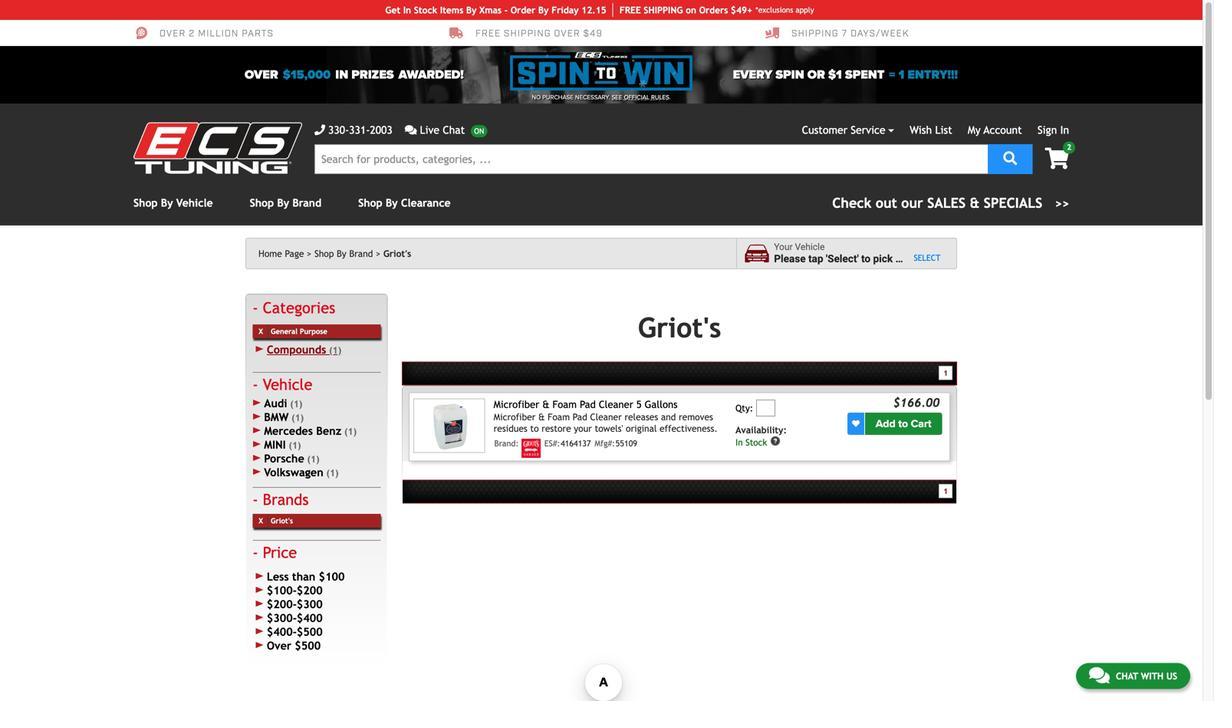 Task type: vqa. For each thing, say whether or not it's contained in the screenshot.
the bottom Shop By Brand
yes



Task type: locate. For each thing, give the bounding box(es) containing it.
comments image left chat with us
[[1089, 666, 1110, 684]]

comments image left live
[[405, 125, 417, 135]]

0 vertical spatial shop by brand
[[250, 197, 321, 209]]

1 horizontal spatial 2
[[1067, 143, 1071, 151]]

2 horizontal spatial vehicle
[[795, 242, 825, 252]]

1 horizontal spatial to
[[861, 253, 871, 265]]

to left pick
[[861, 253, 871, 265]]

2003
[[370, 124, 392, 136]]

over left million
[[160, 27, 186, 40]]

over down 'parts'
[[245, 67, 278, 82]]

0 horizontal spatial stock
[[414, 5, 437, 15]]

sign in
[[1038, 124, 1069, 136]]

shop
[[133, 197, 158, 209], [250, 197, 274, 209], [358, 197, 382, 209], [314, 248, 334, 259]]

12.15
[[581, 5, 606, 15]]

in
[[335, 67, 348, 82]]

2 horizontal spatial in
[[1060, 124, 1069, 136]]

home page
[[258, 248, 304, 259]]

over for over $15,000 in prizes
[[245, 67, 278, 82]]

bmw
[[264, 411, 289, 423]]

0 vertical spatial brand
[[292, 197, 321, 209]]

0 vertical spatial $500
[[297, 625, 323, 638]]

customer service button
[[802, 122, 894, 138]]

1 vertical spatial foam
[[548, 411, 570, 422]]

x left 'general'
[[259, 327, 263, 335]]

stock down availability:
[[746, 437, 767, 448]]

brand down shop by clearance
[[349, 248, 373, 259]]

vehicle audi (1) bmw (1) mercedes benz (1) mini (1) porsche (1) volkswagen (1)
[[263, 375, 357, 478]]

1 vertical spatial $500
[[295, 639, 321, 652]]

free
[[476, 27, 501, 40]]

comments image inside chat with us link
[[1089, 666, 1110, 684]]

0 horizontal spatial brand
[[292, 197, 321, 209]]

1 vertical spatial microfiber
[[494, 411, 536, 422]]

free ship ping on orders $49+ *exclusions apply
[[619, 5, 814, 15]]

0 vertical spatial microfiber
[[494, 399, 539, 410]]

in for get
[[403, 5, 411, 15]]

wish list link
[[910, 124, 952, 136]]

brand for shop by vehicle
[[292, 197, 321, 209]]

microfiber & foam pad cleaner 5 gallons microfiber & foam pad cleaner releases and removes residues to restore your towels' original effectiveness.
[[494, 399, 718, 434]]

customer
[[802, 124, 848, 136]]

2 vertical spatial over
[[267, 639, 291, 652]]

2 vertical spatial griot's
[[271, 516, 293, 525]]

mercedes
[[264, 424, 313, 437]]

microfiber
[[494, 399, 539, 410], [494, 411, 536, 422]]

stock inside availability: in stock
[[746, 437, 767, 448]]

vehicle
[[176, 197, 213, 209], [795, 242, 825, 252], [263, 375, 312, 393]]

in
[[403, 5, 411, 15], [1060, 124, 1069, 136], [736, 437, 743, 448]]

1 vertical spatial griot's
[[638, 312, 721, 344]]

$49+
[[731, 5, 752, 15]]

1 vertical spatial 1 link
[[939, 484, 953, 498]]

by up home page link
[[277, 197, 289, 209]]

1 vertical spatial 1
[[943, 368, 948, 377]]

shop by brand link up home page link
[[250, 197, 321, 209]]

add to wish list image
[[852, 420, 860, 428]]

shop by brand up home page link
[[250, 197, 321, 209]]

cleaner up towels'
[[590, 411, 622, 422]]

1 vertical spatial shop by brand
[[314, 248, 373, 259]]

$500 down the "$400"
[[297, 625, 323, 638]]

to right add
[[898, 417, 908, 430]]

2 1 link from the top
[[939, 484, 953, 498]]

mini
[[264, 438, 286, 451]]

$500
[[297, 625, 323, 638], [295, 639, 321, 652]]

2 left million
[[189, 27, 195, 40]]

0 horizontal spatial in
[[403, 5, 411, 15]]

cleaner left 5
[[599, 399, 633, 410]]

x for categories
[[259, 327, 263, 335]]

shopping cart image
[[1045, 148, 1069, 169]]

1 horizontal spatial stock
[[746, 437, 767, 448]]

1 horizontal spatial vehicle
[[263, 375, 312, 393]]

comments image for chat
[[1089, 666, 1110, 684]]

vehicle up 'audi' on the bottom left of the page
[[263, 375, 312, 393]]

None text field
[[756, 399, 775, 416]]

1 vertical spatial comments image
[[1089, 666, 1110, 684]]

x
[[259, 327, 263, 335], [259, 516, 263, 525]]

in right get
[[403, 5, 411, 15]]

1 vertical spatial brand
[[349, 248, 373, 259]]

2 vertical spatial vehicle
[[263, 375, 312, 393]]

free shipping over $49
[[476, 27, 603, 40]]

chat right live
[[443, 124, 465, 136]]

live chat
[[420, 124, 465, 136]]

0 vertical spatial 1 link
[[939, 366, 953, 380]]

4164137
[[561, 439, 591, 448]]

by
[[466, 5, 477, 15], [538, 5, 549, 15], [161, 197, 173, 209], [277, 197, 289, 209], [386, 197, 398, 209], [337, 248, 346, 259]]

home page link
[[258, 248, 312, 259]]

$400
[[297, 611, 323, 624]]

in right sign
[[1060, 124, 1069, 136]]

over inside over 2 million parts link
[[160, 27, 186, 40]]

vehicle down ecs tuning "image"
[[176, 197, 213, 209]]

2 vertical spatial 1
[[943, 487, 948, 495]]

shop by clearance link
[[358, 197, 451, 209]]

2 x from the top
[[259, 516, 263, 525]]

1 vertical spatial x
[[259, 516, 263, 525]]

shop by brand link right page
[[314, 248, 381, 259]]

(1) right compounds
[[329, 345, 341, 355]]

customer service
[[802, 124, 885, 136]]

in down availability:
[[736, 437, 743, 448]]

qty:
[[736, 402, 753, 413]]

shipping 7 days/week
[[792, 27, 909, 40]]

0 horizontal spatial 2
[[189, 27, 195, 40]]

55109
[[616, 439, 637, 448]]

$100
[[319, 570, 345, 583]]

0 horizontal spatial griot's
[[271, 516, 293, 525]]

every
[[733, 67, 772, 82]]

0 vertical spatial foam
[[553, 399, 577, 410]]

es#4164137 - 55109 - microfiber & foam pad cleaner 5 gallons - microfiber & foam pad cleaner releases and removes residues to restore your towels' original effectiveness. - griot's - audi bmw volkswagen mercedes benz mini porsche image
[[413, 399, 485, 453]]

0 horizontal spatial comments image
[[405, 125, 417, 135]]

(1) up volkswagen
[[307, 453, 320, 464]]

1 horizontal spatial brand
[[349, 248, 373, 259]]

$49
[[583, 27, 603, 40]]

vehicle
[[904, 253, 937, 265]]

over down $400-
[[267, 639, 291, 652]]

us
[[1166, 670, 1177, 681]]

2 vertical spatial in
[[736, 437, 743, 448]]

stock left items
[[414, 5, 437, 15]]

0 vertical spatial shop by brand link
[[250, 197, 321, 209]]

0 vertical spatial griot's
[[383, 248, 411, 259]]

(1) right volkswagen
[[326, 467, 339, 478]]

1 horizontal spatial comments image
[[1089, 666, 1110, 684]]

home
[[258, 248, 282, 259]]

specials
[[984, 195, 1042, 211]]

1 for first 1 link from the top of the page
[[943, 368, 948, 377]]

0 vertical spatial over
[[160, 27, 186, 40]]

shop by brand
[[250, 197, 321, 209], [314, 248, 373, 259]]

over inside less than $100 $100-$200 $200-$300 $300-$400 $400-$500 over $500
[[267, 639, 291, 652]]

shipping 7 days/week link
[[765, 26, 909, 40]]

1 1 link from the top
[[939, 366, 953, 380]]

to up griot's - corporate logo
[[530, 423, 539, 434]]

& for sales
[[970, 195, 980, 211]]

0 vertical spatial chat
[[443, 124, 465, 136]]

or
[[807, 67, 825, 82]]

over 2 million parts
[[160, 27, 274, 40]]

and
[[661, 411, 676, 422]]

sales & specials link
[[832, 193, 1069, 213]]

0 vertical spatial stock
[[414, 5, 437, 15]]

1 horizontal spatial chat
[[1116, 670, 1138, 681]]

1 x from the top
[[259, 327, 263, 335]]

cleaner
[[599, 399, 633, 410], [590, 411, 622, 422]]

list
[[935, 124, 952, 136]]

comments image inside the live chat link
[[405, 125, 417, 135]]

0 horizontal spatial to
[[530, 423, 539, 434]]

2 down sign in
[[1067, 143, 1071, 151]]

your
[[774, 242, 793, 252]]

$500 down $400-$500 link
[[295, 639, 321, 652]]

to inside microfiber & foam pad cleaner 5 gallons microfiber & foam pad cleaner releases and removes residues to restore your towels' original effectiveness.
[[530, 423, 539, 434]]

see
[[612, 94, 622, 101]]

x down 'brands'
[[259, 516, 263, 525]]

porsche
[[264, 452, 304, 465]]

question sign image
[[770, 436, 781, 446]]

shop by brand for shop by vehicle
[[250, 197, 321, 209]]

2 link
[[1033, 142, 1075, 171]]

1 vertical spatial shop by brand link
[[314, 248, 381, 259]]

over for over 2 million parts
[[160, 27, 186, 40]]

live chat link
[[405, 122, 487, 138]]

over $15,000 in prizes
[[245, 67, 394, 82]]

comments image for live
[[405, 125, 417, 135]]

ecs tuning 'spin to win' contest logo image
[[510, 52, 693, 90]]

on
[[686, 5, 696, 15]]

(1) right 'audi' on the bottom left of the page
[[290, 398, 303, 409]]

(1)
[[329, 345, 341, 355], [290, 398, 303, 409], [291, 412, 304, 423], [344, 426, 357, 437], [289, 440, 301, 450], [307, 453, 320, 464], [326, 467, 339, 478]]

entry!!!
[[908, 67, 958, 82]]

2 horizontal spatial to
[[898, 417, 908, 430]]

0 vertical spatial vehicle
[[176, 197, 213, 209]]

sales & specials
[[927, 195, 1042, 211]]

0 vertical spatial x
[[259, 327, 263, 335]]

by down ecs tuning "image"
[[161, 197, 173, 209]]

brand up page
[[292, 197, 321, 209]]

0 horizontal spatial chat
[[443, 124, 465, 136]]

(1) right benz
[[344, 426, 357, 437]]

0 vertical spatial in
[[403, 5, 411, 15]]

1 vertical spatial stock
[[746, 437, 767, 448]]

1 vertical spatial in
[[1060, 124, 1069, 136]]

chat left with at the bottom right of the page
[[1116, 670, 1138, 681]]

2 horizontal spatial griot's
[[638, 312, 721, 344]]

1 horizontal spatial in
[[736, 437, 743, 448]]

x inside x general purpose compounds (1)
[[259, 327, 263, 335]]

330-331-2003 link
[[314, 122, 392, 138]]

0 vertical spatial comments image
[[405, 125, 417, 135]]

pad
[[580, 399, 596, 410], [573, 411, 587, 422]]

1 vertical spatial vehicle
[[795, 242, 825, 252]]

1 vertical spatial pad
[[573, 411, 587, 422]]

(1) up mercedes
[[291, 412, 304, 423]]

categories
[[263, 299, 335, 317]]

stock for get
[[414, 5, 437, 15]]

vehicle inside vehicle audi (1) bmw (1) mercedes benz (1) mini (1) porsche (1) volkswagen (1)
[[263, 375, 312, 393]]

(1) inside x general purpose compounds (1)
[[329, 345, 341, 355]]

to inside button
[[898, 417, 908, 430]]

vehicle up "tap"
[[795, 242, 825, 252]]

gallons
[[645, 399, 678, 410]]

0 vertical spatial &
[[970, 195, 980, 211]]

.
[[669, 94, 671, 101]]

1 for 2nd 1 link from the top
[[943, 487, 948, 495]]

compounds
[[267, 343, 326, 356]]

1 horizontal spatial griot's
[[383, 248, 411, 259]]

2 vertical spatial &
[[538, 411, 545, 422]]

in inside availability: in stock
[[736, 437, 743, 448]]

2 microfiber from the top
[[494, 411, 536, 422]]

to inside your vehicle please tap 'select' to pick a vehicle
[[861, 253, 871, 265]]

1 vertical spatial over
[[245, 67, 278, 82]]

shop by brand right page
[[314, 248, 373, 259]]

1 vertical spatial &
[[542, 399, 549, 410]]

availability: in stock
[[736, 425, 787, 448]]

shop by vehicle
[[133, 197, 213, 209]]

comments image
[[405, 125, 417, 135], [1089, 666, 1110, 684]]



Task type: describe. For each thing, give the bounding box(es) containing it.
benz
[[316, 424, 341, 437]]

0 vertical spatial cleaner
[[599, 399, 633, 410]]

brands
[[263, 490, 309, 508]]

*exclusions
[[755, 5, 793, 14]]

in for availability:
[[736, 437, 743, 448]]

0 vertical spatial 1
[[899, 67, 904, 82]]

purchase
[[542, 94, 574, 101]]

shop by brand for home page
[[314, 248, 373, 259]]

es#:
[[544, 439, 560, 448]]

ship
[[644, 5, 663, 15]]

page
[[285, 248, 304, 259]]

see official rules link
[[612, 93, 669, 102]]

0 vertical spatial 2
[[189, 27, 195, 40]]

with
[[1141, 670, 1164, 681]]

my account link
[[968, 124, 1022, 136]]

shop by brand link for home page
[[314, 248, 381, 259]]

$300-
[[267, 611, 297, 624]]

$100-$200 link
[[253, 583, 381, 597]]

shop by vehicle link
[[133, 197, 213, 209]]

x griot's
[[259, 516, 293, 525]]

1 vertical spatial chat
[[1116, 670, 1138, 681]]

releases
[[625, 411, 658, 422]]

prizes
[[351, 67, 394, 82]]

by right 'order'
[[538, 5, 549, 15]]

no
[[532, 94, 541, 101]]

331-
[[349, 124, 370, 136]]

1 microfiber from the top
[[494, 399, 539, 410]]

rules
[[651, 94, 669, 101]]

brand:
[[494, 439, 519, 448]]

than
[[292, 570, 315, 583]]

spent
[[845, 67, 885, 82]]

my
[[968, 124, 981, 136]]

price
[[263, 543, 297, 561]]

vehicle inside your vehicle please tap 'select' to pick a vehicle
[[795, 242, 825, 252]]

account
[[984, 124, 1022, 136]]

friday
[[552, 5, 579, 15]]

shipping
[[792, 27, 839, 40]]

griot's - corporate logo image
[[522, 439, 541, 458]]

every spin or $1 spent = 1 entry!!!
[[733, 67, 958, 82]]

ecs tuning image
[[133, 122, 302, 174]]

1 vertical spatial cleaner
[[590, 411, 622, 422]]

parts
[[242, 27, 274, 40]]

shop by clearance
[[358, 197, 451, 209]]

wish list
[[910, 124, 952, 136]]

$200-
[[267, 598, 297, 610]]

by left xmas
[[466, 5, 477, 15]]

towels'
[[595, 423, 623, 434]]

a
[[895, 253, 901, 265]]

my account
[[968, 124, 1022, 136]]

phone image
[[314, 125, 325, 135]]

order
[[511, 5, 536, 15]]

please
[[774, 253, 806, 265]]

0 vertical spatial pad
[[580, 399, 596, 410]]

effectiveness.
[[660, 423, 718, 434]]

*exclusions apply link
[[755, 4, 814, 16]]

get in stock items by xmas - order by friday 12.15
[[385, 5, 606, 15]]

1 vertical spatial 2
[[1067, 143, 1071, 151]]

audi
[[264, 397, 287, 409]]

microfiber & foam pad cleaner 5 gallons link
[[494, 399, 678, 410]]

brand for home page
[[349, 248, 373, 259]]

million
[[198, 27, 239, 40]]

official
[[624, 94, 650, 101]]

=
[[889, 67, 895, 82]]

shop by brand link for shop by vehicle
[[250, 197, 321, 209]]

live
[[420, 124, 439, 136]]

items
[[440, 5, 463, 15]]

over $500 link
[[253, 639, 381, 652]]

& for microfiber
[[542, 399, 549, 410]]

cart
[[911, 417, 932, 430]]

Search text field
[[314, 144, 988, 174]]

original
[[626, 423, 657, 434]]

volkswagen
[[264, 466, 323, 478]]

$400-$500 link
[[253, 625, 381, 639]]

availability:
[[736, 425, 787, 435]]

over 2 million parts link
[[133, 26, 274, 40]]

mfg#:
[[595, 439, 615, 448]]

by left clearance
[[386, 197, 398, 209]]

clearance
[[401, 197, 451, 209]]

$15,000
[[283, 67, 331, 82]]

(1) down mercedes
[[289, 440, 301, 450]]

x general purpose compounds (1)
[[259, 327, 341, 356]]

stock for availability:
[[746, 437, 767, 448]]

chat with us link
[[1076, 663, 1190, 689]]

over
[[554, 27, 580, 40]]

shipping
[[504, 27, 551, 40]]

free shipping over $49 link
[[449, 26, 603, 40]]

search image
[[1003, 151, 1017, 165]]

$1
[[828, 67, 842, 82]]

select
[[914, 253, 941, 263]]

add to cart button
[[865, 413, 942, 435]]

get
[[385, 5, 400, 15]]

removes
[[679, 411, 713, 422]]

your
[[574, 423, 592, 434]]

$100-
[[267, 584, 297, 597]]

x for brands
[[259, 516, 263, 525]]

sales
[[927, 195, 966, 211]]

0 horizontal spatial vehicle
[[176, 197, 213, 209]]

$300-$400 link
[[253, 611, 381, 625]]

less
[[267, 570, 289, 583]]

$200-$300 link
[[253, 597, 381, 611]]

restore
[[542, 423, 571, 434]]

apply
[[796, 5, 814, 14]]

add
[[876, 417, 896, 430]]

free
[[619, 5, 641, 15]]

by right page
[[337, 248, 346, 259]]

in for sign
[[1060, 124, 1069, 136]]

pick
[[873, 253, 893, 265]]



